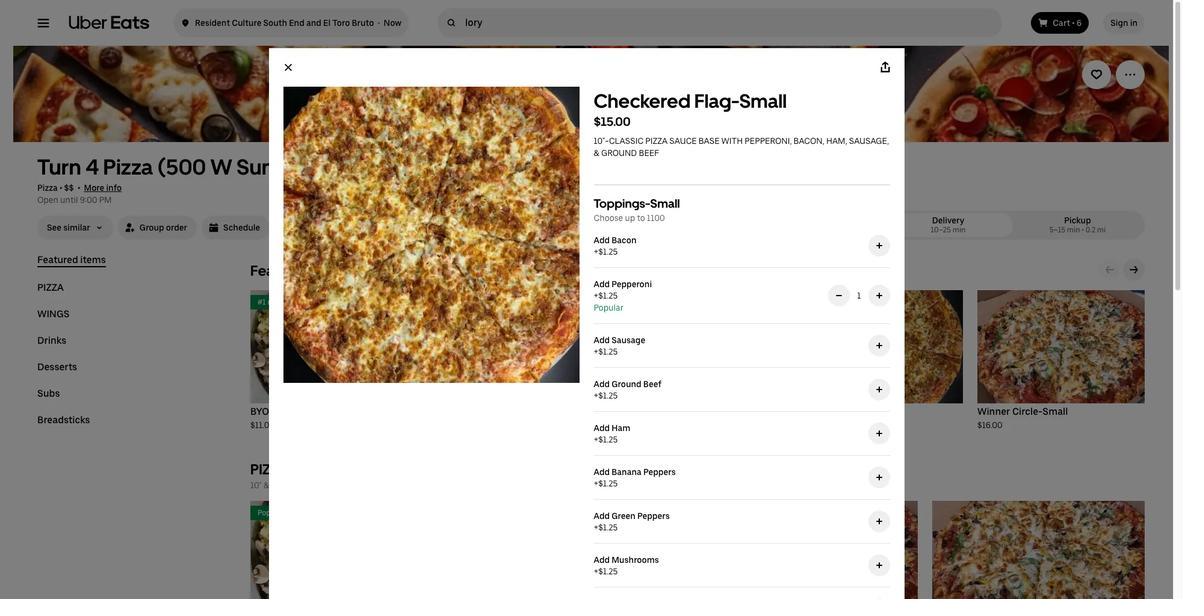 Task type: describe. For each thing, give the bounding box(es) containing it.
close image
[[283, 63, 293, 72]]

+ inside add sausage + $1.25
[[594, 347, 599, 356]]

$1.25 inside add ground beef + $1.25
[[599, 391, 618, 400]]

& inside pizza 10" & 14" pizzas
[[264, 480, 269, 490]]

more info link
[[84, 183, 122, 193]]

pizza for pizza 10" & 14" pizzas
[[250, 461, 289, 478]]

winner circle-small $16.00
[[978, 406, 1068, 430]]

with
[[722, 136, 743, 146]]

x button
[[274, 53, 303, 82]]

more
[[84, 183, 104, 193]]

resident culture south end and el toro bruto • now
[[195, 18, 402, 28]]

delivery 10–25 min
[[931, 216, 966, 234]]

$1.25 inside add bacon + $1.25
[[599, 247, 618, 256]]

bacon
[[612, 235, 637, 245]]

+ inside add banana peppers + $1.25
[[594, 479, 599, 488]]

previous image
[[1105, 265, 1115, 275]]

bruto
[[352, 18, 374, 28]]

1 vertical spatial popular
[[258, 509, 284, 517]]

now
[[384, 18, 402, 28]]

group order
[[140, 223, 187, 232]]

+ inside add ham + $1.25
[[594, 435, 599, 444]]

4
[[85, 154, 99, 180]]

south
[[263, 18, 287, 28]]

10"-classic pizza sauce base with pepperoni, bacon, ham, sausage, & ground beef
[[594, 136, 889, 158]]

deliver to image
[[181, 16, 190, 30]]

three dots horizontal button
[[1116, 60, 1145, 89]]

see
[[47, 223, 61, 232]]

pepperoni,
[[745, 136, 792, 146]]

breadsticks button
[[37, 414, 90, 426]]

chevron down small image
[[95, 223, 103, 232]]

add pepperoni + $1.25 popular
[[594, 279, 652, 312]]

pizza for pizza
[[37, 282, 64, 293]]

most for byo-
[[268, 298, 285, 306]]

pizza • $$ • more info open until 9:00 pm
[[37, 183, 122, 205]]

in
[[1130, 18, 1138, 28]]

small for checkered flag-small $15.00
[[740, 90, 787, 113]]

min for delivery
[[953, 226, 966, 234]]

• right $$
[[78, 183, 80, 193]]

+ inside add bacon + $1.25
[[594, 247, 599, 256]]

add for add bacon + $1.25
[[594, 235, 610, 245]]

10–25
[[931, 226, 951, 234]]

open
[[37, 195, 58, 205]]

2 liked from the left
[[469, 298, 485, 306]]

flag- for checkered flag-small $15.00
[[695, 90, 740, 113]]

ham,
[[826, 136, 847, 146]]

+ inside add ground beef + $1.25
[[594, 391, 599, 400]]

featured inside button
[[37, 254, 78, 265]]

info
[[106, 183, 122, 193]]

dialog dialog
[[269, 48, 905, 599]]

winner
[[978, 406, 1010, 417]]

$1.25 inside add pepperoni + $1.25 popular
[[599, 291, 618, 300]]

race
[[614, 406, 636, 417]]

up
[[625, 213, 635, 223]]

featured items button
[[37, 254, 106, 267]]

toppings-small choose up to 1100
[[594, 196, 680, 223]]

small for winner circle-small $16.00
[[1043, 406, 1068, 417]]

share ios button
[[871, 53, 900, 82]]

• inside pickup 5–15 min • 0.2 mi
[[1082, 226, 1084, 234]]

byo-small $11.00
[[250, 406, 299, 430]]

• left '6'
[[1072, 18, 1075, 28]]

city-
[[638, 406, 661, 417]]

toppings-
[[594, 196, 650, 211]]

small inside byo-small $11.00
[[274, 406, 299, 417]]

pizza inside pizza • $$ • more info open until 9:00 pm
[[37, 183, 58, 193]]

small inside toppings-small choose up to 1100
[[650, 196, 680, 211]]

uber eats home image
[[69, 16, 149, 30]]

circle-
[[1013, 406, 1043, 417]]

pepperoni
[[612, 279, 652, 289]]

+ inside add mushrooms + $1.25
[[594, 566, 599, 576]]

sausage,
[[849, 136, 889, 146]]

mi
[[1097, 226, 1106, 234]]

add ham + $1.25
[[594, 423, 631, 444]]

ground
[[612, 379, 642, 389]]

[object object] radio containing pickup
[[1016, 213, 1140, 237]]

subs
[[37, 388, 60, 399]]

delivery
[[932, 216, 965, 225]]

sign
[[1111, 18, 1129, 28]]

cart
[[1053, 18, 1070, 28]]

• left now
[[378, 18, 380, 28]]

[object object] radio containing delivery
[[886, 213, 1011, 237]]

sign in link
[[1104, 12, 1145, 34]]

el
[[323, 18, 331, 28]]

liked for byo-small
[[287, 298, 303, 306]]

add banana peppers + $1.25
[[594, 467, 676, 488]]

$16.00
[[978, 420, 1003, 430]]

1100
[[647, 213, 665, 223]]

$$
[[64, 183, 74, 193]]

breadsticks
[[37, 414, 90, 426]]

ave)
[[317, 154, 364, 180]]

items inside button
[[80, 254, 106, 265]]

most for race
[[632, 298, 649, 306]]

sausage
[[612, 335, 645, 345]]

add green peppers + $1.25
[[594, 511, 670, 532]]

#2 most liked
[[439, 298, 485, 306]]

to
[[637, 213, 645, 223]]

toro
[[332, 18, 350, 28]]

group order link
[[118, 216, 197, 240]]

+ inside add pepperoni + $1.25 popular
[[594, 291, 599, 300]]

beef
[[639, 148, 659, 158]]

wings button
[[37, 308, 70, 320]]

add for add sausage + $1.25
[[594, 335, 610, 345]]

add bacon + $1.25
[[594, 235, 637, 256]]

add to favorites image
[[1091, 69, 1103, 81]]

until
[[60, 195, 78, 205]]

add for add ground beef + $1.25
[[594, 379, 610, 389]]

liked for race city-large
[[651, 298, 667, 306]]

pm
[[99, 195, 112, 205]]

& inside 10"-classic pizza sauce base with pepperoni, bacon, ham, sausage, & ground beef
[[594, 148, 599, 158]]

byo-
[[250, 406, 274, 417]]

and
[[306, 18, 321, 28]]

add mushrooms + $1.25
[[594, 555, 659, 576]]

green
[[612, 511, 636, 521]]

$1.25 inside add sausage + $1.25
[[599, 347, 618, 356]]

mushrooms
[[612, 555, 659, 565]]

cart • 6
[[1053, 18, 1082, 28]]



Task type: vqa. For each thing, say whether or not it's contained in the screenshot.
Peppers in Add Green Peppers + $1.25
yes



Task type: locate. For each thing, give the bounding box(es) containing it.
pizza up 14"
[[250, 461, 289, 478]]

peppers
[[644, 467, 676, 477], [637, 511, 670, 521]]

liked right #1
[[287, 298, 303, 306]]

1 vertical spatial peppers
[[637, 511, 670, 521]]

$1.25 inside add mushrooms + $1.25
[[599, 566, 618, 576]]

pizza up "wings"
[[37, 282, 64, 293]]

0 horizontal spatial [object object] radio
[[886, 213, 1011, 237]]

group
[[140, 223, 164, 232]]

$1.25 down green
[[599, 523, 618, 532]]

pizza
[[103, 154, 153, 180], [37, 183, 58, 193]]

• left 0.2
[[1082, 226, 1084, 234]]

#2
[[439, 298, 448, 306]]

0 horizontal spatial featured items
[[37, 254, 106, 265]]

$1.25 down bacon
[[599, 247, 618, 256]]

7 add from the top
[[594, 511, 610, 521]]

peppers right green
[[637, 511, 670, 521]]

4 $1.25 from the top
[[599, 391, 618, 400]]

resident
[[195, 18, 230, 28]]

#3 most liked
[[621, 298, 667, 306]]

3 liked from the left
[[651, 298, 667, 306]]

end
[[289, 18, 305, 28]]

add inside add ham + $1.25
[[594, 423, 610, 433]]

add inside add ground beef + $1.25
[[594, 379, 610, 389]]

1 $1.25 from the top
[[599, 247, 618, 256]]

14"
[[271, 480, 282, 490]]

popular inside add pepperoni + $1.25 popular
[[594, 303, 624, 312]]

min inside "delivery 10–25 min"
[[953, 226, 966, 234]]

add sausage + $1.25
[[594, 335, 645, 356]]

featured up #1 most liked
[[250, 262, 310, 279]]

1 horizontal spatial pizza
[[250, 461, 289, 478]]

0 vertical spatial pizza
[[645, 136, 668, 146]]

3 + from the top
[[594, 347, 599, 356]]

add left "mushrooms"
[[594, 555, 610, 565]]

0 horizontal spatial pizza
[[37, 282, 64, 293]]

see similar
[[47, 223, 90, 232]]

drinks button
[[37, 335, 66, 347]]

1 min from the left
[[953, 226, 966, 234]]

featured up pizza button
[[37, 254, 78, 265]]

2 add from the top
[[594, 279, 610, 289]]

w
[[210, 154, 232, 180]]

&
[[594, 148, 599, 158], [264, 480, 269, 490]]

4 add from the top
[[594, 379, 610, 389]]

6 + from the top
[[594, 479, 599, 488]]

0 vertical spatial checkered
[[594, 90, 691, 113]]

featured
[[37, 254, 78, 265], [250, 262, 310, 279]]

0 vertical spatial peppers
[[644, 467, 676, 477]]

beef
[[643, 379, 662, 389]]

$1.25 down ground
[[599, 391, 618, 400]]

+
[[594, 247, 599, 256], [594, 291, 599, 300], [594, 347, 599, 356], [594, 391, 599, 400], [594, 435, 599, 444], [594, 479, 599, 488], [594, 523, 599, 532], [594, 566, 599, 576]]

2 most from the left
[[450, 298, 467, 306]]

liked down pepperoni
[[651, 298, 667, 306]]

3 $1.25 from the top
[[599, 347, 618, 356]]

1 horizontal spatial featured items
[[250, 262, 349, 279]]

add inside add pepperoni + $1.25 popular
[[594, 279, 610, 289]]

summit
[[237, 154, 313, 180]]

popular down 14"
[[258, 509, 284, 517]]

drinks
[[37, 335, 66, 346]]

add left sausage
[[594, 335, 610, 345]]

add left pepperoni
[[594, 279, 610, 289]]

1 horizontal spatial [object object] radio
[[1016, 213, 1140, 237]]

1 add from the top
[[594, 235, 610, 245]]

checkered inside checkered flag-small $15.00
[[594, 90, 691, 113]]

2 min from the left
[[1067, 226, 1080, 234]]

liked
[[287, 298, 303, 306], [469, 298, 485, 306], [651, 298, 667, 306]]

#1
[[258, 298, 266, 306]]

6
[[1077, 18, 1082, 28]]

main navigation menu image
[[37, 17, 49, 29]]

9:00
[[80, 195, 97, 205]]

peppers inside add banana peppers + $1.25
[[644, 467, 676, 477]]

0 horizontal spatial pizza
[[37, 183, 58, 193]]

checkered flag-small $15.00
[[594, 90, 787, 129]]

add inside add banana peppers + $1.25
[[594, 467, 610, 477]]

small for checkered flag-small
[[870, 406, 896, 417]]

0 horizontal spatial &
[[264, 480, 269, 490]]

add left ham
[[594, 423, 610, 433]]

1 horizontal spatial popular
[[594, 303, 624, 312]]

5 $1.25 from the top
[[599, 435, 618, 444]]

add for add mushrooms + $1.25
[[594, 555, 610, 565]]

min down delivery
[[953, 226, 966, 234]]

2 horizontal spatial most
[[632, 298, 649, 306]]

$1.25 left #3
[[599, 291, 618, 300]]

pizzas
[[284, 480, 311, 490]]

1 horizontal spatial checkered
[[796, 406, 844, 417]]

0.2
[[1086, 226, 1096, 234]]

& down 10"-
[[594, 148, 599, 158]]

checkered for checkered flag-small $15.00
[[594, 90, 691, 113]]

0 horizontal spatial liked
[[287, 298, 303, 306]]

popular
[[594, 303, 624, 312], [258, 509, 284, 517]]

1 vertical spatial &
[[264, 480, 269, 490]]

pizza inside 10"-classic pizza sauce base with pepperoni, bacon, ham, sausage, & ground beef
[[645, 136, 668, 146]]

1 + from the top
[[594, 247, 599, 256]]

subs button
[[37, 388, 60, 400]]

turn 4 pizza (500 w summit ave)
[[37, 154, 364, 180]]

1 [object object] radio from the left
[[886, 213, 1011, 237]]

peppers for add green peppers
[[637, 511, 670, 521]]

& left 14"
[[264, 480, 269, 490]]

#1 most liked
[[258, 298, 303, 306]]

peppers inside add green peppers + $1.25
[[637, 511, 670, 521]]

classic
[[609, 136, 644, 146]]

pizza 10" & 14" pizzas
[[250, 461, 311, 490]]

0 vertical spatial flag-
[[695, 90, 740, 113]]

0 horizontal spatial checkered
[[594, 90, 691, 113]]

checkered for checkered flag-small
[[796, 406, 844, 417]]

1 horizontal spatial pizza
[[103, 154, 153, 180]]

ground
[[601, 148, 637, 158]]

0 horizontal spatial flag-
[[695, 90, 740, 113]]

add inside add sausage + $1.25
[[594, 335, 610, 345]]

add
[[594, 235, 610, 245], [594, 279, 610, 289], [594, 335, 610, 345], [594, 379, 610, 389], [594, 423, 610, 433], [594, 467, 610, 477], [594, 511, 610, 521], [594, 555, 610, 565]]

1 most from the left
[[268, 298, 285, 306]]

1 vertical spatial flag-
[[846, 406, 870, 417]]

schedule
[[223, 223, 260, 232]]

2 $1.25 from the top
[[599, 291, 618, 300]]

pizza up open
[[37, 183, 58, 193]]

most right #3
[[632, 298, 649, 306]]

+ inside add green peppers + $1.25
[[594, 523, 599, 532]]

featured items inside 'navigation'
[[37, 254, 106, 265]]

featured items down the see similar
[[37, 254, 106, 265]]

7 $1.25 from the top
[[599, 523, 618, 532]]

0 vertical spatial &
[[594, 148, 599, 158]]

checkered flag-small
[[796, 406, 896, 417]]

0 horizontal spatial min
[[953, 226, 966, 234]]

• left $$
[[60, 183, 62, 193]]

items
[[80, 254, 106, 265], [313, 262, 349, 279]]

0 vertical spatial popular
[[594, 303, 624, 312]]

$11.00
[[250, 420, 275, 430]]

most right #1
[[268, 298, 285, 306]]

10"
[[250, 480, 262, 490]]

pizza inside pizza 10" & 14" pizzas
[[250, 461, 289, 478]]

culture
[[232, 18, 262, 28]]

add for add banana peppers + $1.25
[[594, 467, 610, 477]]

1 horizontal spatial featured
[[250, 262, 310, 279]]

2 vertical spatial pizza
[[250, 461, 289, 478]]

1 vertical spatial pizza
[[37, 183, 58, 193]]

similar
[[63, 223, 90, 232]]

$1.25
[[599, 247, 618, 256], [599, 291, 618, 300], [599, 347, 618, 356], [599, 391, 618, 400], [599, 435, 618, 444], [599, 479, 618, 488], [599, 523, 618, 532], [599, 566, 618, 576]]

choose
[[594, 213, 623, 223]]

5 add from the top
[[594, 423, 610, 433]]

add for add pepperoni + $1.25 popular
[[594, 279, 610, 289]]

1 liked from the left
[[287, 298, 303, 306]]

popular down pepperoni
[[594, 303, 624, 312]]

[object Object] radio
[[886, 213, 1011, 237], [1016, 213, 1140, 237]]

pickup
[[1064, 216, 1091, 225]]

peppers for add banana peppers
[[644, 467, 676, 477]]

pizza inside 'navigation'
[[37, 282, 64, 293]]

navigation
[[37, 254, 222, 441]]

add left banana
[[594, 467, 610, 477]]

pizza
[[645, 136, 668, 146], [37, 282, 64, 293], [250, 461, 289, 478]]

5 + from the top
[[594, 435, 599, 444]]

min down pickup
[[1067, 226, 1080, 234]]

$1.25 down sausage
[[599, 347, 618, 356]]

1 horizontal spatial flag-
[[846, 406, 870, 417]]

2 horizontal spatial pizza
[[645, 136, 668, 146]]

add inside add green peppers + $1.25
[[594, 511, 610, 521]]

1 horizontal spatial most
[[450, 298, 467, 306]]

$1.25 inside add ham + $1.25
[[599, 435, 618, 444]]

heart outline link
[[1082, 60, 1111, 89]]

add for add ham + $1.25
[[594, 423, 610, 433]]

pizza up info
[[103, 154, 153, 180]]

add ground beef + $1.25
[[594, 379, 662, 400]]

base
[[699, 136, 720, 146]]

8 $1.25 from the top
[[599, 566, 618, 576]]

desserts
[[37, 361, 77, 373]]

featured items up #1 most liked
[[250, 262, 349, 279]]

1 vertical spatial pizza
[[37, 282, 64, 293]]

$1.25 down ham
[[599, 435, 618, 444]]

1 horizontal spatial min
[[1067, 226, 1080, 234]]

#3
[[621, 298, 630, 306]]

2 [object object] radio from the left
[[1016, 213, 1140, 237]]

0 horizontal spatial most
[[268, 298, 285, 306]]

peppers right banana
[[644, 467, 676, 477]]

$20.00
[[614, 420, 640, 430]]

flag-
[[695, 90, 740, 113], [846, 406, 870, 417]]

add inside add bacon + $1.25
[[594, 235, 610, 245]]

large
[[661, 406, 687, 417]]

small inside checkered flag-small $15.00
[[740, 90, 787, 113]]

add inside add mushrooms + $1.25
[[594, 555, 610, 565]]

$1.25 down banana
[[599, 479, 618, 488]]

min inside pickup 5–15 min • 0.2 mi
[[1067, 226, 1080, 234]]

(500
[[157, 154, 206, 180]]

sauce
[[670, 136, 697, 146]]

next image
[[1129, 265, 1139, 275]]

$1.25 down "mushrooms"
[[599, 566, 618, 576]]

flag- for checkered flag-small
[[846, 406, 870, 417]]

min for pickup
[[1067, 226, 1080, 234]]

0 vertical spatial pizza
[[103, 154, 153, 180]]

2 + from the top
[[594, 291, 599, 300]]

7 + from the top
[[594, 523, 599, 532]]

$1.25 inside add banana peppers + $1.25
[[599, 479, 618, 488]]

$1.25 inside add green peppers + $1.25
[[599, 523, 618, 532]]

most right #2
[[450, 298, 467, 306]]

small
[[740, 90, 787, 113], [650, 196, 680, 211], [274, 406, 299, 417], [870, 406, 896, 417], [1043, 406, 1068, 417]]

1 horizontal spatial items
[[313, 262, 349, 279]]

view more options image
[[1125, 69, 1137, 81]]

0 horizontal spatial popular
[[258, 509, 284, 517]]

add left ground
[[594, 379, 610, 389]]

flag- inside checkered flag-small $15.00
[[695, 90, 740, 113]]

3 most from the left
[[632, 298, 649, 306]]

1 horizontal spatial liked
[[469, 298, 485, 306]]

add left bacon
[[594, 235, 610, 245]]

pizza up beef
[[645, 136, 668, 146]]

0 horizontal spatial featured
[[37, 254, 78, 265]]

4 + from the top
[[594, 391, 599, 400]]

0 horizontal spatial items
[[80, 254, 106, 265]]

navigation containing featured items
[[37, 254, 222, 441]]

•
[[378, 18, 380, 28], [1072, 18, 1075, 28], [60, 183, 62, 193], [78, 183, 80, 193], [1082, 226, 1084, 234]]

1 horizontal spatial &
[[594, 148, 599, 158]]

10"-
[[594, 136, 609, 146]]

6 $1.25 from the top
[[599, 479, 618, 488]]

1 vertical spatial checkered
[[796, 406, 844, 417]]

8 + from the top
[[594, 566, 599, 576]]

6 add from the top
[[594, 467, 610, 477]]

2 horizontal spatial liked
[[651, 298, 667, 306]]

8 add from the top
[[594, 555, 610, 565]]

ham
[[612, 423, 631, 433]]

share ios image
[[879, 61, 891, 73]]

add left green
[[594, 511, 610, 521]]

race city-large $20.00
[[614, 406, 687, 430]]

small inside winner circle-small $16.00
[[1043, 406, 1068, 417]]

most
[[268, 298, 285, 306], [450, 298, 467, 306], [632, 298, 649, 306]]

wings
[[37, 308, 70, 320]]

1
[[857, 291, 861, 300]]

add for add green peppers + $1.25
[[594, 511, 610, 521]]

checkered
[[594, 90, 691, 113], [796, 406, 844, 417]]

liked right #2
[[469, 298, 485, 306]]

3 add from the top
[[594, 335, 610, 345]]



